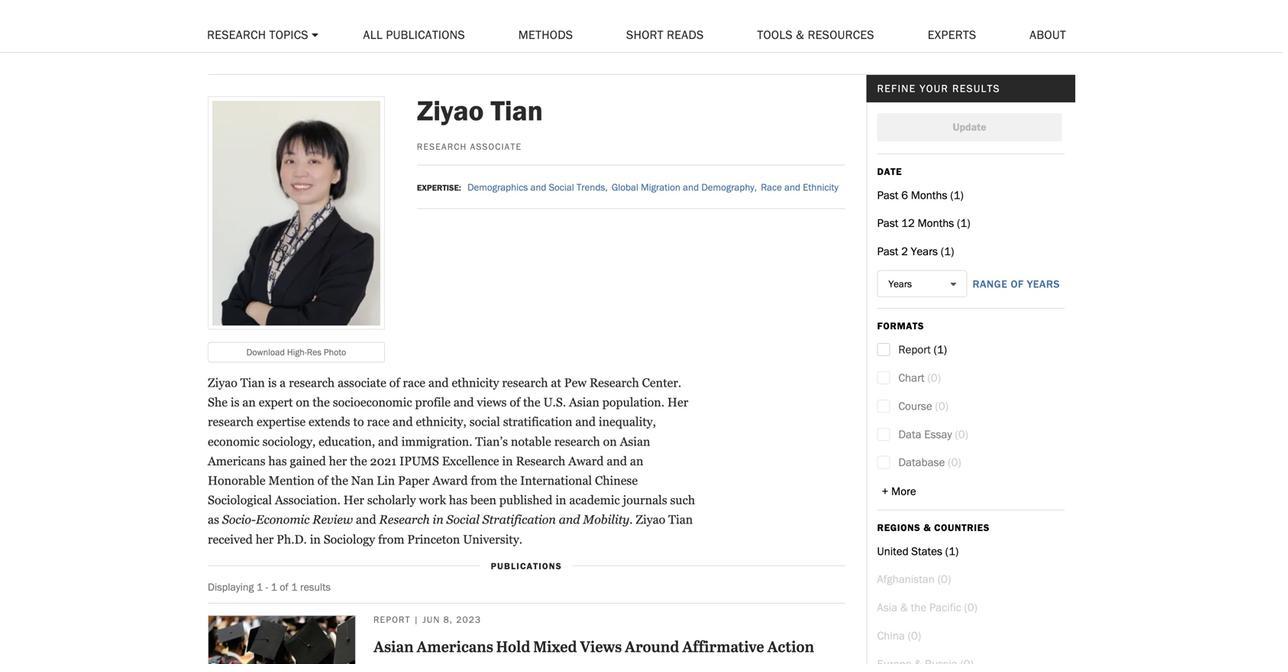 Task type: describe. For each thing, give the bounding box(es) containing it.
china
[[878, 629, 905, 643]]

displaying
[[208, 580, 254, 593]]

tools
[[758, 27, 793, 42]]

been
[[471, 493, 497, 507]]

research up population.
[[590, 376, 639, 390]]

1 horizontal spatial on
[[604, 435, 617, 448]]

pew
[[565, 376, 587, 390]]

1 horizontal spatial award
[[569, 454, 604, 468]]

socio-
[[222, 513, 256, 527]]

profile
[[415, 396, 451, 409]]

1 horizontal spatial social
[[549, 181, 574, 194]]

tools & resources
[[758, 27, 875, 42]]

tian's
[[476, 435, 508, 448]]

mention
[[269, 474, 315, 488]]

list item containing afghanistan
[[878, 564, 1065, 592]]

economic
[[208, 435, 260, 448]]

short reads
[[627, 27, 704, 42]]

past for past 2 years
[[878, 244, 899, 258]]

and down academic
[[559, 513, 580, 527]]

report ( 1 )
[[899, 342, 948, 357]]

and up chinese
[[607, 454, 627, 468]]

displaying 1 - 1 of 1 results
[[208, 580, 331, 593]]

expertise: demographics and social trends global migration and demography race and ethnicity
[[417, 181, 839, 194]]

sociology,
[[263, 435, 316, 448]]

ziyao tian
[[417, 94, 543, 128]]

trends
[[577, 181, 606, 194]]

and right migration
[[683, 181, 699, 194]]

+
[[882, 484, 889, 498]]

research associate
[[417, 141, 522, 152]]

honorable
[[208, 474, 266, 488]]

1 vertical spatial social
[[447, 513, 480, 527]]

in down the tian's
[[502, 454, 513, 468]]

research left at
[[502, 376, 548, 390]]

short reads link
[[600, 16, 731, 52]]

formats
[[878, 320, 925, 332]]

gained
[[290, 454, 326, 468]]

0 vertical spatial is
[[268, 376, 277, 390]]

in down international
[[556, 493, 567, 507]]

a
[[280, 376, 286, 390]]

the left nan
[[331, 474, 348, 488]]

china ( 0 )
[[878, 629, 922, 643]]

university.
[[463, 533, 523, 546]]

1 horizontal spatial an
[[630, 454, 644, 468]]

of right -
[[280, 580, 289, 593]]

the up published
[[500, 474, 518, 488]]

review
[[313, 513, 353, 527]]

none text field inside years field
[[879, 271, 968, 297]]

asia & the pacific ( 0 )
[[878, 600, 978, 615]]

afghanistan
[[878, 572, 935, 586]]

research down scholarly
[[379, 513, 430, 527]]

to
[[353, 415, 364, 429]]

tian for ziyao tian is a research associate of race and ethnicity research at pew research center. she is an expert on the socioeconomic profile and views of the u.s. asian population. her research expertise extends to race and ethnicity, social stratification and inequality, economic sociology, education, and immigration. tian's notable research on asian americans has gained her the 2021 ipums excellence in research award and an honorable mention of the nan lin paper award from the international chinese sociological association. her scholarly work has been published in academic journals such as
[[241, 376, 265, 390]]

ziyao inside . ziyao tian received her ph.d. in sociology from princeton university.
[[636, 513, 666, 527]]

download
[[247, 347, 285, 358]]

and up "sociology"
[[356, 513, 377, 527]]

in up princeton
[[433, 513, 444, 527]]

res
[[307, 347, 322, 358]]

past for past 12 months
[[878, 216, 899, 230]]

range
[[973, 277, 1008, 290]]

social
[[470, 415, 500, 429]]

americans inside ziyao tian is a research associate of race and ethnicity research at pew research center. she is an expert on the socioeconomic profile and views of the u.s. asian population. her research expertise extends to race and ethnicity, social stratification and inequality, economic sociology, education, and immigration. tian's notable research on asian americans has gained her the 2021 ipums excellence in research award and an honorable mention of the nan lin paper award from the international chinese sociological association. her scholarly work has been published in academic journals such as
[[208, 454, 266, 468]]

. ziyao tian received her ph.d. in sociology from princeton university.
[[208, 513, 693, 546]]

( 0 ) for 7th list item from the bottom
[[936, 399, 949, 413]]

list item containing past 6 months
[[878, 188, 1065, 207]]

tian for ziyao tian
[[491, 94, 543, 128]]

1 down past 12 months ( 1 )
[[945, 244, 951, 258]]

experts link
[[902, 16, 1004, 52]]

past 2 years ( 1 )
[[878, 244, 955, 258]]

& for resources
[[797, 27, 805, 42]]

results
[[300, 580, 331, 593]]

from inside . ziyao tian received her ph.d. in sociology from princeton university.
[[378, 533, 405, 546]]

methods
[[519, 27, 573, 42]]

and down ethnicity
[[454, 396, 474, 409]]

work
[[419, 493, 446, 507]]

ethnicity
[[452, 376, 499, 390]]

stratification
[[483, 513, 556, 527]]

demographics and social trends link
[[468, 180, 608, 196]]

1 vertical spatial is
[[231, 396, 240, 409]]

0 vertical spatial race
[[403, 376, 426, 390]]

she
[[208, 396, 228, 409]]

research topics
[[207, 27, 312, 42]]

1 right report on the right
[[938, 342, 944, 357]]

socio-economic review and research in social stratification and mobility
[[222, 513, 630, 527]]

states
[[912, 544, 943, 558]]

and up 2021
[[378, 435, 399, 448]]

methods link
[[492, 16, 600, 52]]

( 0 ) for 6th list item from the bottom
[[956, 427, 969, 441]]

1 right -
[[271, 580, 277, 593]]

refine
[[878, 82, 917, 95]]

7 list item from the top
[[878, 418, 1065, 447]]

at
[[551, 376, 562, 390]]

0 vertical spatial has
[[269, 454, 287, 468]]

pacific
[[930, 600, 962, 615]]

nan
[[351, 474, 374, 488]]

and right demographics
[[531, 181, 547, 194]]

( 0 ) for fifth list item from the top
[[928, 371, 942, 385]]

topics
[[269, 27, 309, 42]]

1 vertical spatial has
[[449, 493, 468, 507]]

tools & resources link
[[731, 16, 902, 52]]

+ more button
[[878, 484, 921, 499]]

0 horizontal spatial asian
[[374, 639, 414, 656]]

from inside ziyao tian is a research associate of race and ethnicity research at pew research center. she is an expert on the socioeconomic profile and views of the u.s. asian population. her research expertise extends to race and ethnicity, social stratification and inequality, economic sociology, education, and immigration. tian's notable research on asian americans has gained her the 2021 ipums excellence in research award and an honorable mention of the nan lin paper award from the international chinese sociological association. her scholarly work has been published in academic journals such as
[[471, 474, 497, 488]]

education,
[[319, 435, 375, 448]]

years for of
[[1028, 277, 1061, 290]]

notable
[[511, 435, 552, 448]]

of up socioeconomic
[[390, 376, 400, 390]]

lin
[[377, 474, 395, 488]]

around
[[625, 639, 680, 656]]

and down pew
[[576, 415, 596, 429]]

ph.d.
[[277, 533, 307, 546]]

her inside . ziyao tian received her ph.d. in sociology from princeton university.
[[256, 533, 274, 546]]

2023
[[456, 614, 482, 625]]

-
[[266, 580, 268, 593]]

economic
[[256, 513, 310, 527]]

regions
[[878, 521, 921, 534]]

1 vertical spatial award
[[433, 474, 468, 488]]

immigration.
[[402, 435, 473, 448]]

.
[[630, 513, 633, 527]]

jun
[[423, 614, 441, 625]]

5 list item from the top
[[878, 362, 1065, 390]]

of down gained
[[318, 474, 328, 488]]

demographics
[[468, 181, 528, 194]]

years inside field
[[889, 278, 913, 290]]

list item containing report
[[878, 342, 1065, 362]]

affirmative
[[683, 639, 765, 656]]

list item containing china
[[878, 620, 1065, 648]]

1 right states at the right of page
[[949, 544, 956, 558]]

ziyao for ziyao tian
[[417, 94, 484, 128]]

population.
[[603, 396, 665, 409]]

refine your results
[[878, 82, 1001, 95]]



Task type: vqa. For each thing, say whether or not it's contained in the screenshot.
Global
yes



Task type: locate. For each thing, give the bounding box(es) containing it.
united
[[878, 544, 909, 558]]

list containing report
[[878, 342, 1065, 499]]

report
[[899, 342, 931, 357]]

her inside ziyao tian is a research associate of race and ethnicity research at pew research center. she is an expert on the socioeconomic profile and views of the u.s. asian population. her research expertise extends to race and ethnicity, social stratification and inequality, economic sociology, education, and immigration. tian's notable research on asian americans has gained her the 2021 ipums excellence in research award and an honorable mention of the nan lin paper award from the international chinese sociological association. her scholarly work has been published in academic journals such as
[[329, 454, 347, 468]]

11 list item from the top
[[878, 592, 1065, 620]]

10 list item from the top
[[878, 564, 1065, 592]]

range of years button
[[968, 270, 1065, 297]]

0 vertical spatial past
[[878, 188, 899, 202]]

1 vertical spatial on
[[604, 435, 617, 448]]

4 list item from the top
[[878, 342, 1065, 362]]

1 vertical spatial her
[[344, 493, 365, 507]]

2 vertical spatial list
[[878, 544, 1065, 664]]

list item containing past 2 years
[[878, 236, 1065, 258]]

& inside list item
[[901, 600, 909, 615]]

2 list from the top
[[878, 342, 1065, 499]]

research up economic
[[208, 415, 254, 429]]

0 vertical spatial asian
[[569, 396, 600, 409]]

in right ph.d.
[[310, 533, 321, 546]]

0 horizontal spatial &
[[797, 27, 805, 42]]

research
[[207, 27, 266, 42], [417, 141, 467, 152], [590, 376, 639, 390], [516, 454, 566, 468], [379, 513, 430, 527]]

0 horizontal spatial tian
[[241, 376, 265, 390]]

0 vertical spatial publications
[[386, 27, 465, 42]]

report
[[374, 614, 411, 625]]

asian down pew
[[569, 396, 600, 409]]

2 vertical spatial past
[[878, 244, 899, 258]]

past 12 months ( 1 )
[[878, 216, 971, 230]]

is left a
[[268, 376, 277, 390]]

0 vertical spatial her
[[668, 396, 689, 409]]

( 0 ) for eighth list item from the top of the page
[[948, 455, 962, 469]]

& for the
[[901, 600, 909, 615]]

range of years
[[973, 277, 1061, 290]]

+ more
[[882, 484, 917, 498]]

1 vertical spatial months
[[918, 216, 955, 230]]

afghanistan ( 0 )
[[878, 572, 952, 586]]

1 vertical spatial tian
[[241, 376, 265, 390]]

united states ( 1 )
[[878, 544, 959, 558]]

the up nan
[[350, 454, 367, 468]]

the left pacific
[[911, 600, 927, 615]]

research
[[289, 376, 335, 390], [502, 376, 548, 390], [208, 415, 254, 429], [555, 435, 601, 448]]

2 vertical spatial tian
[[669, 513, 693, 527]]

ziyao up research associate
[[417, 94, 484, 128]]

paper
[[398, 474, 430, 488]]

tian
[[491, 94, 543, 128], [241, 376, 265, 390], [669, 513, 693, 527]]

2 horizontal spatial tian
[[669, 513, 693, 527]]

research down stratification
[[555, 435, 601, 448]]

1 vertical spatial ziyao
[[208, 376, 238, 390]]

award up international
[[569, 454, 604, 468]]

1 up past 12 months ( 1 )
[[954, 188, 961, 202]]

international
[[521, 474, 592, 488]]

ziyao
[[417, 94, 484, 128], [208, 376, 238, 390], [636, 513, 666, 527]]

ziyao right .
[[636, 513, 666, 527]]

0 vertical spatial tian
[[491, 94, 543, 128]]

race up profile
[[403, 376, 426, 390]]

list item containing past 12 months
[[878, 207, 1065, 236]]

1 list item from the top
[[878, 188, 1065, 207]]

list containing united states
[[878, 544, 1065, 664]]

publications
[[386, 27, 465, 42], [491, 560, 562, 572]]

americans down 8,
[[417, 639, 494, 656]]

1 list from the top
[[878, 188, 1065, 258]]

race
[[403, 376, 426, 390], [367, 415, 390, 429]]

2 past from the top
[[878, 216, 899, 230]]

the up stratification
[[524, 396, 541, 409]]

tian left a
[[241, 376, 265, 390]]

9 list item from the top
[[878, 544, 1065, 564]]

the inside list item
[[911, 600, 927, 615]]

0 horizontal spatial race
[[367, 415, 390, 429]]

list for formats
[[878, 342, 1065, 499]]

1 horizontal spatial &
[[901, 600, 909, 615]]

research inside banner
[[207, 27, 266, 42]]

months for past 12 months
[[918, 216, 955, 230]]

such
[[671, 493, 696, 507]]

0 horizontal spatial ziyao
[[208, 376, 238, 390]]

0 vertical spatial award
[[569, 454, 604, 468]]

of right "views"
[[510, 396, 521, 409]]

1 horizontal spatial race
[[403, 376, 426, 390]]

association.
[[275, 493, 341, 507]]

list
[[878, 188, 1065, 258], [878, 342, 1065, 499], [878, 544, 1065, 664]]

social down been
[[447, 513, 480, 527]]

from down scholarly
[[378, 533, 405, 546]]

social left trends
[[549, 181, 574, 194]]

race
[[761, 181, 782, 194]]

banner
[[0, 0, 1284, 53]]

years right the '2'
[[912, 244, 938, 258]]

tian down such
[[669, 513, 693, 527]]

|
[[414, 614, 420, 625]]

her down economic
[[256, 533, 274, 546]]

& right asia
[[901, 600, 909, 615]]

publications right all
[[386, 27, 465, 42]]

years down the '2'
[[889, 278, 913, 290]]

0 vertical spatial social
[[549, 181, 574, 194]]

1 vertical spatial race
[[367, 415, 390, 429]]

in
[[502, 454, 513, 468], [556, 493, 567, 507], [433, 513, 444, 527], [310, 533, 321, 546]]

years inside list
[[912, 244, 938, 258]]

research right a
[[289, 376, 335, 390]]

list item containing united states
[[878, 544, 1065, 564]]

views
[[477, 396, 507, 409]]

in inside . ziyao tian received her ph.d. in sociology from princeton university.
[[310, 533, 321, 546]]

mobility
[[583, 513, 630, 527]]

research down notable
[[516, 454, 566, 468]]

list for regions & countries
[[878, 544, 1065, 664]]

12 list item from the top
[[878, 620, 1065, 648]]

and up profile
[[429, 376, 449, 390]]

1 horizontal spatial publications
[[491, 560, 562, 572]]

tian inside ziyao tian is a research associate of race and ethnicity research at pew research center. she is an expert on the socioeconomic profile and views of the u.s. asian population. her research expertise extends to race and ethnicity, social stratification and inequality, economic sociology, education, and immigration. tian's notable research on asian americans has gained her the 2021 ipums excellence in research award and an honorable mention of the nan lin paper award from the international chinese sociological association. her scholarly work has been published in academic journals such as
[[241, 376, 265, 390]]

and down socioeconomic
[[393, 415, 413, 429]]

associate
[[471, 141, 522, 152]]

demography
[[702, 181, 755, 194]]

0 horizontal spatial from
[[378, 533, 405, 546]]

has left been
[[449, 493, 468, 507]]

the up extends at the left of page
[[313, 396, 330, 409]]

0 horizontal spatial social
[[447, 513, 480, 527]]

1 horizontal spatial her
[[329, 454, 347, 468]]

1 vertical spatial past
[[878, 216, 899, 230]]

and right race
[[785, 181, 801, 194]]

results
[[953, 82, 1001, 95]]

1 horizontal spatial from
[[471, 474, 497, 488]]

sociology
[[324, 533, 375, 546]]

1 vertical spatial &
[[924, 521, 932, 534]]

years inside button
[[1028, 277, 1061, 290]]

global migration and demography link
[[612, 180, 757, 196]]

on right expert
[[296, 396, 310, 409]]

all
[[363, 27, 383, 42]]

extends
[[309, 415, 350, 429]]

1 horizontal spatial has
[[449, 493, 468, 507]]

an up chinese
[[630, 454, 644, 468]]

0 vertical spatial list
[[878, 188, 1065, 258]]

3 list item from the top
[[878, 236, 1065, 258]]

0 vertical spatial on
[[296, 396, 310, 409]]

1 horizontal spatial is
[[268, 376, 277, 390]]

)
[[961, 188, 964, 202], [968, 216, 971, 230], [951, 244, 955, 258], [944, 342, 948, 357], [938, 371, 942, 385], [946, 399, 949, 413], [966, 427, 969, 441], [959, 455, 962, 469], [956, 544, 959, 558], [948, 572, 952, 586], [975, 600, 978, 615], [918, 629, 922, 643]]

excellence
[[442, 454, 500, 468]]

0 vertical spatial ziyao
[[417, 94, 484, 128]]

0 horizontal spatial her
[[256, 533, 274, 546]]

0 vertical spatial from
[[471, 474, 497, 488]]

3 past from the top
[[878, 244, 899, 258]]

asia
[[878, 600, 898, 615]]

Years field
[[878, 270, 968, 297]]

8,
[[444, 614, 453, 625]]

2 horizontal spatial asian
[[620, 435, 651, 448]]

her down education,
[[329, 454, 347, 468]]

publications down 'university.'
[[491, 560, 562, 572]]

0 horizontal spatial an
[[243, 396, 256, 409]]

expert
[[259, 396, 293, 409]]

0 horizontal spatial is
[[231, 396, 240, 409]]

& up states at the right of page
[[924, 521, 932, 534]]

center.
[[642, 376, 682, 390]]

1 vertical spatial asian
[[620, 435, 651, 448]]

all publications
[[363, 27, 465, 42]]

ziyao inside ziyao tian is a research associate of race and ethnicity research at pew research center. she is an expert on the socioeconomic profile and views of the u.s. asian population. her research expertise extends to race and ethnicity, social stratification and inequality, economic sociology, education, and immigration. tian's notable research on asian americans has gained her the 2021 ipums excellence in research award and an honorable mention of the nan lin paper award from the international chinese sociological association. her scholarly work has been published in academic journals such as
[[208, 376, 238, 390]]

publications inside banner
[[386, 27, 465, 42]]

past
[[878, 188, 899, 202], [878, 216, 899, 230], [878, 244, 899, 258]]

list item containing asia & the pacific
[[878, 592, 1065, 620]]

1 left -
[[257, 580, 263, 593]]

banner containing research topics
[[0, 0, 1284, 53]]

list containing past 6 months
[[878, 188, 1065, 258]]

your
[[920, 82, 949, 95]]

2 horizontal spatial ziyao
[[636, 513, 666, 527]]

0 horizontal spatial on
[[296, 396, 310, 409]]

expertise
[[257, 415, 306, 429]]

months for past 6 months
[[912, 188, 948, 202]]

(
[[951, 188, 954, 202], [958, 216, 961, 230], [941, 244, 945, 258], [934, 342, 938, 357], [928, 371, 931, 385], [936, 399, 939, 413], [956, 427, 959, 441], [948, 455, 952, 469], [946, 544, 949, 558], [938, 572, 942, 586], [965, 600, 968, 615], [908, 629, 912, 643]]

journals
[[623, 493, 668, 507]]

an left expert
[[243, 396, 256, 409]]

months right 12
[[918, 216, 955, 230]]

photo
[[324, 347, 346, 358]]

0 vertical spatial &
[[797, 27, 805, 42]]

years
[[912, 244, 938, 258], [1028, 277, 1061, 290], [889, 278, 913, 290]]

1 vertical spatial list
[[878, 342, 1065, 499]]

research left topics
[[207, 27, 266, 42]]

on down 'inequality,'
[[604, 435, 617, 448]]

1 vertical spatial publications
[[491, 560, 562, 572]]

0 horizontal spatial publications
[[386, 27, 465, 42]]

1 vertical spatial an
[[630, 454, 644, 468]]

0 vertical spatial an
[[243, 396, 256, 409]]

reads
[[667, 27, 704, 42]]

0 horizontal spatial award
[[433, 474, 468, 488]]

2 list item from the top
[[878, 207, 1065, 236]]

1 vertical spatial americans
[[417, 639, 494, 656]]

countries
[[935, 521, 990, 534]]

ethnicity
[[803, 181, 839, 194]]

1 horizontal spatial ziyao
[[417, 94, 484, 128]]

inequality,
[[599, 415, 656, 429]]

past left 12
[[878, 216, 899, 230]]

2 horizontal spatial &
[[924, 521, 932, 534]]

expertise:
[[417, 183, 461, 193]]

her down nan
[[344, 493, 365, 507]]

1 horizontal spatial asian
[[569, 396, 600, 409]]

ethnicity,
[[416, 415, 467, 429]]

asian
[[569, 396, 600, 409], [620, 435, 651, 448], [374, 639, 414, 656]]

1 horizontal spatial tian
[[491, 94, 543, 128]]

research up expertise:
[[417, 141, 467, 152]]

about link
[[1004, 16, 1094, 52]]

past 6 months ( 1 )
[[878, 188, 964, 202]]

1 horizontal spatial americans
[[417, 639, 494, 656]]

americans up honorable
[[208, 454, 266, 468]]

on
[[296, 396, 310, 409], [604, 435, 617, 448]]

regions & countries
[[878, 521, 990, 534]]

0 vertical spatial months
[[912, 188, 948, 202]]

race right the to
[[367, 415, 390, 429]]

8 list item from the top
[[878, 447, 1065, 475]]

her
[[668, 396, 689, 409], [344, 493, 365, 507]]

award up work
[[433, 474, 468, 488]]

2 vertical spatial asian
[[374, 639, 414, 656]]

list item
[[878, 188, 1065, 207], [878, 207, 1065, 236], [878, 236, 1065, 258], [878, 342, 1065, 362], [878, 362, 1065, 390], [878, 390, 1065, 418], [878, 418, 1065, 447], [878, 447, 1065, 475], [878, 544, 1065, 564], [878, 564, 1065, 592], [878, 592, 1065, 620], [878, 620, 1065, 648]]

0 vertical spatial her
[[329, 454, 347, 468]]

2 vertical spatial ziyao
[[636, 513, 666, 527]]

and
[[531, 181, 547, 194], [683, 181, 699, 194], [785, 181, 801, 194], [429, 376, 449, 390], [454, 396, 474, 409], [393, 415, 413, 429], [576, 415, 596, 429], [378, 435, 399, 448], [607, 454, 627, 468], [356, 513, 377, 527], [559, 513, 580, 527]]

None text field
[[879, 271, 968, 297]]

0 horizontal spatial her
[[344, 493, 365, 507]]

her down center.
[[668, 396, 689, 409]]

report | jun 8, 2023
[[374, 614, 482, 625]]

asian down 'inequality,'
[[620, 435, 651, 448]]

1 past from the top
[[878, 188, 899, 202]]

0 horizontal spatial americans
[[208, 454, 266, 468]]

has down sociology,
[[269, 454, 287, 468]]

has
[[269, 454, 287, 468], [449, 493, 468, 507]]

past left 6
[[878, 188, 899, 202]]

3 list from the top
[[878, 544, 1065, 664]]

date
[[878, 165, 903, 178]]

ziyao up she
[[208, 376, 238, 390]]

is right she
[[231, 396, 240, 409]]

migration
[[641, 181, 681, 194]]

years for 2
[[912, 244, 938, 258]]

all publications link
[[337, 16, 492, 52]]

tian up associate
[[491, 94, 543, 128]]

& right tools
[[797, 27, 805, 42]]

years right range
[[1028, 277, 1061, 290]]

0 vertical spatial americans
[[208, 454, 266, 468]]

6 list item from the top
[[878, 390, 1065, 418]]

experts
[[928, 27, 977, 42]]

stratification
[[503, 415, 573, 429]]

years alert
[[889, 278, 913, 290]]

from up been
[[471, 474, 497, 488]]

americans
[[208, 454, 266, 468], [417, 639, 494, 656]]

1 vertical spatial her
[[256, 533, 274, 546]]

0 horizontal spatial has
[[269, 454, 287, 468]]

associate
[[338, 376, 387, 390]]

of inside button
[[1011, 277, 1025, 290]]

asian down report in the bottom of the page
[[374, 639, 414, 656]]

2 vertical spatial &
[[901, 600, 909, 615]]

academic
[[570, 493, 620, 507]]

1 vertical spatial from
[[378, 533, 405, 546]]

social
[[549, 181, 574, 194], [447, 513, 480, 527]]

asian americans hold mixed views around affirmative action
[[374, 639, 815, 656]]

1 down the past 6 months ( 1 ) on the right of the page
[[961, 216, 968, 230]]

months right 6
[[912, 188, 948, 202]]

socioeconomic
[[333, 396, 412, 409]]

hold
[[497, 639, 531, 656]]

1 left results
[[291, 580, 298, 593]]

tian inside . ziyao tian received her ph.d. in sociology from princeton university.
[[669, 513, 693, 527]]

published
[[500, 493, 553, 507]]

is
[[268, 376, 277, 390], [231, 396, 240, 409]]

& for countries
[[924, 521, 932, 534]]

& inside banner
[[797, 27, 805, 42]]

past for past 6 months
[[878, 188, 899, 202]]

past left the '2'
[[878, 244, 899, 258]]

ziyao for ziyao tian is a research associate of race and ethnicity research at pew research center. she is an expert on the socioeconomic profile and views of the u.s. asian population. her research expertise extends to race and ethnicity, social stratification and inequality, economic sociology, education, and immigration. tian's notable research on asian americans has gained her the 2021 ipums excellence in research award and an honorable mention of the nan lin paper award from the international chinese sociological association. her scholarly work has been published in academic journals such as
[[208, 376, 238, 390]]

of right range
[[1011, 277, 1025, 290]]

chinese
[[595, 474, 638, 488]]

ipums
[[400, 454, 439, 468]]

2021
[[370, 454, 397, 468]]

received
[[208, 533, 253, 546]]

1 horizontal spatial her
[[668, 396, 689, 409]]



